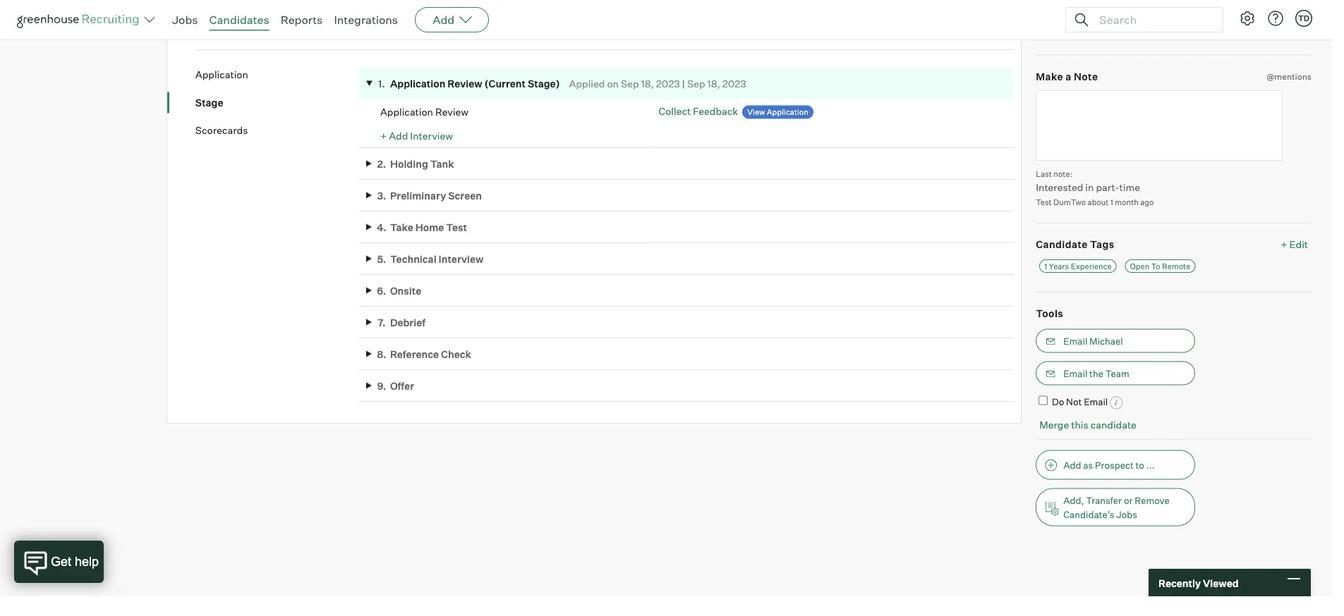 Task type: vqa. For each thing, say whether or not it's contained in the screenshot.


Task type: locate. For each thing, give the bounding box(es) containing it.
0 vertical spatial 1
[[1111, 198, 1114, 207]]

interview down application review
[[410, 130, 453, 142]]

technical
[[390, 253, 437, 266]]

1 vertical spatial 1
[[1045, 262, 1048, 271]]

1 years experience link
[[1040, 260, 1117, 274]]

0 vertical spatial stage
[[246, 22, 271, 33]]

stage up the scorecards
[[195, 97, 223, 109]]

add up 1. application review (current stage)
[[433, 13, 455, 27]]

stage inside button
[[246, 22, 271, 33]]

1 years experience
[[1045, 262, 1112, 271]]

screen
[[448, 190, 482, 202]]

take
[[390, 222, 413, 234]]

+ for + edit
[[1281, 239, 1288, 251]]

(current
[[485, 78, 526, 90]]

review down 1. application review (current stage)
[[435, 106, 469, 118]]

add as prospect to ... button
[[1036, 451, 1196, 481]]

+ for + add
[[1284, 28, 1291, 40]]

0 vertical spatial test
[[1036, 198, 1052, 207]]

view application
[[748, 108, 809, 117]]

email michael button
[[1036, 330, 1196, 354]]

0 horizontal spatial sep
[[621, 78, 639, 90]]

add
[[433, 13, 455, 27], [1293, 28, 1312, 40], [389, 130, 408, 142], [1064, 460, 1082, 471]]

reports link
[[281, 13, 323, 27]]

add left as
[[1064, 460, 1082, 471]]

+ left td button
[[1284, 28, 1291, 40]]

candidates link
[[209, 13, 269, 27]]

do not email
[[1052, 397, 1108, 408]]

18, right 'on'
[[641, 78, 654, 90]]

add inside popup button
[[433, 13, 455, 27]]

1 horizontal spatial 1
[[1111, 198, 1114, 207]]

dumtwo
[[1054, 198, 1086, 207]]

1.
[[378, 78, 385, 90]]

1 vertical spatial jobs
[[1117, 509, 1138, 521]]

5.
[[377, 253, 386, 266]]

email the team button
[[1036, 362, 1196, 386]]

email michael
[[1064, 336, 1123, 347]]

follow-up reminder
[[1036, 28, 1139, 40]]

1
[[1111, 198, 1114, 207], [1045, 262, 1048, 271]]

stage right move
[[246, 22, 271, 33]]

18, up feedback
[[708, 78, 720, 90]]

up
[[1074, 28, 1087, 40]]

1 left years
[[1045, 262, 1048, 271]]

2. holding tank
[[377, 158, 454, 170]]

1 horizontal spatial jobs
[[1117, 509, 1138, 521]]

review left (current
[[448, 78, 482, 90]]

test down interested on the right
[[1036, 198, 1052, 207]]

0 horizontal spatial 2023
[[656, 78, 680, 90]]

remote
[[1162, 262, 1191, 271]]

integrations link
[[334, 13, 398, 27]]

transfer
[[1086, 495, 1122, 507]]

0 vertical spatial +
[[1284, 28, 1291, 40]]

+ up '2.'
[[380, 130, 387, 142]]

0 horizontal spatial 18,
[[641, 78, 654, 90]]

jobs inside "add, transfer or remove candidate's jobs"
[[1117, 509, 1138, 521]]

sep right | on the top of the page
[[687, 78, 705, 90]]

remove
[[1135, 495, 1170, 507]]

prospect
[[1095, 460, 1134, 471]]

1 sep from the left
[[621, 78, 639, 90]]

0 vertical spatial interview
[[410, 130, 453, 142]]

greenhouse recruiting image
[[17, 11, 144, 28]]

td button
[[1296, 10, 1313, 27]]

email left michael
[[1064, 336, 1088, 347]]

1 vertical spatial review
[[435, 106, 469, 118]]

application link
[[195, 68, 359, 82]]

9.
[[377, 380, 386, 393]]

0 horizontal spatial stage
[[195, 97, 223, 109]]

1 horizontal spatial sep
[[687, 78, 705, 90]]

jobs
[[172, 13, 198, 27], [1117, 509, 1138, 521]]

home
[[415, 222, 444, 234]]

interview
[[410, 130, 453, 142], [439, 253, 484, 266]]

2023 up feedback
[[723, 78, 747, 90]]

add down td popup button
[[1293, 28, 1312, 40]]

2 2023 from the left
[[723, 78, 747, 90]]

2 vertical spatial +
[[1281, 239, 1288, 251]]

feedback
[[693, 106, 738, 118]]

+
[[1284, 28, 1291, 40], [380, 130, 387, 142], [1281, 239, 1288, 251]]

18,
[[641, 78, 654, 90], [708, 78, 720, 90]]

jobs left move
[[172, 13, 198, 27]]

add up the holding
[[389, 130, 408, 142]]

0 horizontal spatial 1
[[1045, 262, 1048, 271]]

1 horizontal spatial 18,
[[708, 78, 720, 90]]

0 horizontal spatial jobs
[[172, 13, 198, 27]]

email for email the team
[[1064, 368, 1088, 380]]

0 vertical spatial review
[[448, 78, 482, 90]]

candidate tags
[[1036, 239, 1115, 251]]

6. onsite
[[377, 285, 422, 297]]

1 right about
[[1111, 198, 1114, 207]]

|
[[682, 78, 685, 90]]

reference
[[390, 349, 439, 361]]

td button
[[1293, 7, 1316, 30]]

merge this candidate link
[[1040, 419, 1137, 431]]

jobs down or
[[1117, 509, 1138, 521]]

application down move
[[195, 69, 248, 81]]

this
[[1072, 419, 1089, 431]]

+ add interview link
[[380, 130, 453, 142]]

None text field
[[1036, 91, 1283, 161]]

email for email michael
[[1064, 336, 1088, 347]]

1 horizontal spatial test
[[1036, 198, 1052, 207]]

application right view on the right
[[767, 108, 809, 117]]

configure image
[[1239, 10, 1256, 27]]

1. application review (current stage)
[[378, 78, 560, 90]]

collect feedback
[[659, 106, 738, 118]]

interview down the home
[[439, 253, 484, 266]]

2023 left | on the top of the page
[[656, 78, 680, 90]]

1 vertical spatial test
[[446, 222, 467, 234]]

add as prospect to ...
[[1064, 460, 1155, 471]]

ago
[[1141, 198, 1154, 207]]

8. reference check
[[377, 349, 471, 361]]

sep right 'on'
[[621, 78, 639, 90]]

to
[[1152, 262, 1161, 271]]

@mentions link
[[1267, 70, 1312, 84]]

1 horizontal spatial 2023
[[723, 78, 747, 90]]

the
[[1090, 368, 1104, 380]]

1 vertical spatial interview
[[439, 253, 484, 266]]

part-
[[1096, 182, 1120, 194]]

sep
[[621, 78, 639, 90], [687, 78, 705, 90]]

Do Not Email checkbox
[[1039, 397, 1048, 406]]

+ left edit on the top right of the page
[[1281, 239, 1288, 251]]

reminder
[[1089, 28, 1139, 40]]

2 18, from the left
[[708, 78, 720, 90]]

1 horizontal spatial stage
[[246, 22, 271, 33]]

1 vertical spatial email
[[1064, 368, 1088, 380]]

1 inside last note: interested in part-time test dumtwo               about 1 month               ago
[[1111, 198, 1114, 207]]

email right not
[[1084, 397, 1108, 408]]

test right the home
[[446, 222, 467, 234]]

...
[[1147, 460, 1155, 471]]

+ add link
[[1284, 27, 1312, 41]]

0 vertical spatial jobs
[[172, 13, 198, 27]]

tags
[[1090, 239, 1115, 251]]

1 vertical spatial +
[[380, 130, 387, 142]]

stage
[[246, 22, 271, 33], [195, 97, 223, 109]]

email left the
[[1064, 368, 1088, 380]]

0 vertical spatial email
[[1064, 336, 1088, 347]]



Task type: describe. For each thing, give the bounding box(es) containing it.
+ add interview
[[380, 130, 453, 142]]

do
[[1052, 397, 1064, 408]]

4. take home test
[[377, 222, 467, 234]]

preliminary
[[390, 190, 446, 202]]

candidate
[[1036, 239, 1088, 251]]

to
[[1136, 460, 1145, 471]]

note:
[[1054, 169, 1073, 179]]

view
[[748, 108, 765, 117]]

test inside last note: interested in part-time test dumtwo               about 1 month               ago
[[1036, 198, 1052, 207]]

7. debrief
[[378, 317, 426, 329]]

a
[[1066, 71, 1072, 83]]

interview for + add interview
[[410, 130, 453, 142]]

as
[[1084, 460, 1093, 471]]

last
[[1036, 169, 1052, 179]]

time
[[1120, 182, 1140, 194]]

2 vertical spatial email
[[1084, 397, 1108, 408]]

5. technical interview
[[377, 253, 484, 266]]

application review
[[380, 106, 469, 118]]

michael
[[1090, 336, 1123, 347]]

onsite
[[390, 285, 422, 297]]

7.
[[378, 317, 386, 329]]

add inside button
[[1064, 460, 1082, 471]]

move stage button
[[195, 16, 286, 39]]

last note: interested in part-time test dumtwo               about 1 month               ago
[[1036, 169, 1154, 207]]

experience
[[1071, 262, 1112, 271]]

open
[[1130, 262, 1150, 271]]

edit
[[1290, 239, 1308, 251]]

4.
[[377, 222, 387, 234]]

+ edit link
[[1278, 235, 1312, 255]]

0 horizontal spatial test
[[446, 222, 467, 234]]

collect feedback link
[[659, 106, 738, 118]]

6.
[[377, 285, 386, 297]]

applied on  sep 18, 2023 | sep 18, 2023
[[569, 78, 747, 90]]

scorecards
[[195, 125, 248, 137]]

application inside application link
[[195, 69, 248, 81]]

candidates
[[209, 13, 269, 27]]

+ edit
[[1281, 239, 1308, 251]]

tools
[[1036, 308, 1064, 320]]

merge
[[1040, 419, 1069, 431]]

add, transfer or remove candidate's jobs button
[[1036, 489, 1196, 527]]

td
[[1299, 13, 1310, 23]]

interested
[[1036, 182, 1084, 194]]

about
[[1088, 198, 1109, 207]]

1 2023 from the left
[[656, 78, 680, 90]]

reject button
[[292, 16, 359, 39]]

make
[[1036, 71, 1063, 83]]

collect
[[659, 106, 691, 118]]

open to remote link
[[1125, 260, 1196, 274]]

add button
[[415, 7, 489, 32]]

stage)
[[528, 78, 560, 90]]

+ add
[[1284, 28, 1312, 40]]

view application link
[[743, 106, 814, 119]]

scorecards link
[[195, 124, 359, 138]]

move stage
[[221, 22, 271, 33]]

check
[[441, 349, 471, 361]]

follow-
[[1036, 28, 1074, 40]]

8.
[[377, 349, 386, 361]]

make a note
[[1036, 71, 1098, 83]]

2.
[[377, 158, 386, 170]]

recently viewed
[[1159, 577, 1239, 590]]

application up + add interview on the left top of the page
[[380, 106, 433, 118]]

jobs link
[[172, 13, 198, 27]]

9. offer
[[377, 380, 414, 393]]

integrations
[[334, 13, 398, 27]]

@mentions
[[1267, 71, 1312, 82]]

open to remote
[[1130, 262, 1191, 271]]

applied
[[569, 78, 605, 90]]

+ for + add interview
[[380, 130, 387, 142]]

not
[[1066, 397, 1082, 408]]

candidate
[[1091, 419, 1137, 431]]

note
[[1074, 71, 1098, 83]]

1 vertical spatial stage
[[195, 97, 223, 109]]

debrief
[[390, 317, 426, 329]]

stage link
[[195, 96, 359, 110]]

Search text field
[[1096, 10, 1210, 30]]

2 sep from the left
[[687, 78, 705, 90]]

application inside view application "link"
[[767, 108, 809, 117]]

interview for 5. technical interview
[[439, 253, 484, 266]]

month
[[1115, 198, 1139, 207]]

email the team
[[1064, 368, 1130, 380]]

add, transfer or remove candidate's jobs
[[1064, 495, 1170, 521]]

reject
[[317, 22, 344, 33]]

offer
[[390, 380, 414, 393]]

years
[[1049, 262, 1069, 271]]

1 18, from the left
[[641, 78, 654, 90]]

add,
[[1064, 495, 1084, 507]]

team
[[1106, 368, 1130, 380]]

reports
[[281, 13, 323, 27]]

application up application review
[[390, 78, 446, 90]]

3. preliminary screen
[[377, 190, 482, 202]]



